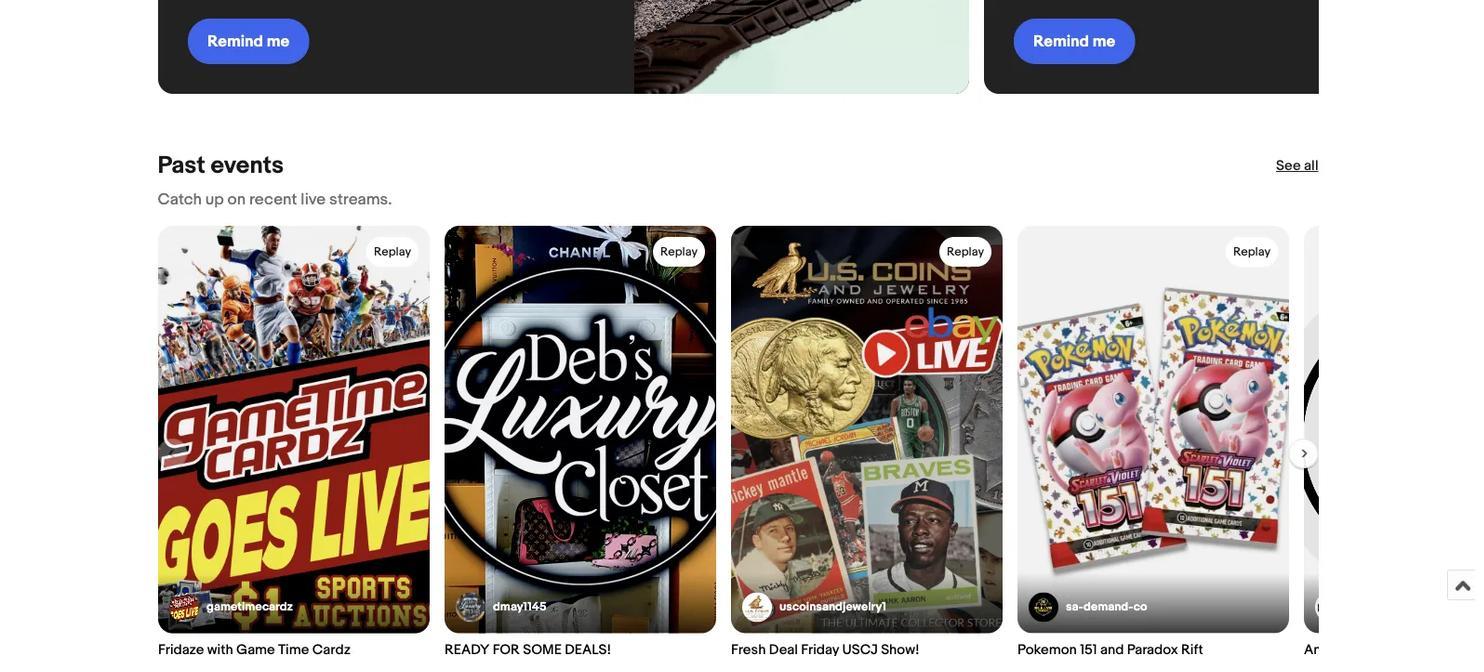 Task type: vqa. For each thing, say whether or not it's contained in the screenshot.
1 watched in the last 24 hours
no



Task type: describe. For each thing, give the bounding box(es) containing it.
replay for gametimecardz
[[374, 244, 411, 259]]

see
[[1276, 158, 1301, 174]]

demand-
[[1084, 600, 1133, 614]]

all
[[1304, 158, 1319, 174]]

talkin' kyx with 💸joe bank$💸 image
[[634, 0, 969, 94]]

up
[[205, 190, 224, 209]]

see all
[[1276, 158, 1319, 174]]

past events
[[158, 152, 284, 180]]

replay for sa-demand-co
[[1233, 244, 1270, 259]]

recent
[[249, 190, 297, 209]]

catch
[[158, 190, 202, 209]]

gametimecardz image
[[169, 593, 199, 622]]

on
[[228, 190, 246, 209]]

1 me from the left
[[266, 32, 289, 52]]

remind me for first remind me button from left
[[207, 32, 289, 52]]

dmay1145
[[493, 600, 546, 614]]

uscoinsandjewelry1 image
[[742, 593, 772, 622]]

streams.
[[329, 190, 392, 209]]



Task type: locate. For each thing, give the bounding box(es) containing it.
sa-demand-co
[[1066, 600, 1147, 614]]

0 horizontal spatial me
[[266, 32, 289, 52]]

1 remind me link from the left
[[158, 0, 969, 94]]

live
[[301, 190, 326, 209]]

1 horizontal spatial remind me button
[[1014, 19, 1135, 65]]

catch up on recent live streams.
[[158, 190, 392, 209]]

co
[[1133, 600, 1147, 614]]

1 horizontal spatial remind me
[[1033, 32, 1115, 52]]

sa-
[[1066, 600, 1084, 614]]

0 horizontal spatial remind
[[207, 32, 263, 52]]

events
[[211, 152, 284, 180]]

replay for uscoinsandjewelry1
[[947, 244, 984, 259]]

1 horizontal spatial remind
[[1033, 32, 1089, 52]]

0 horizontal spatial remind me
[[207, 32, 289, 52]]

remind me
[[207, 32, 289, 52], [1033, 32, 1115, 52]]

remind me button
[[187, 19, 309, 65], [1014, 19, 1135, 65]]

1 remind from the left
[[207, 32, 263, 52]]

remind me for second remind me button from left
[[1033, 32, 1115, 52]]

replay
[[374, 244, 411, 259], [660, 244, 697, 259], [947, 244, 984, 259], [1233, 244, 1270, 259]]

dmay1145 link
[[444, 226, 716, 657], [455, 593, 546, 622]]

1 replay from the left
[[374, 244, 411, 259]]

1 horizontal spatial remind me link
[[984, 0, 1477, 94]]

0 horizontal spatial remind me button
[[187, 19, 309, 65]]

gametimecardz link
[[158, 226, 429, 657], [169, 593, 293, 622]]

2 replay from the left
[[660, 244, 697, 259]]

2 remind me from the left
[[1033, 32, 1115, 52]]

3 replay from the left
[[947, 244, 984, 259]]

remind me link
[[158, 0, 969, 94], [984, 0, 1477, 94]]

sa demand co image
[[1029, 593, 1058, 622]]

replay for dmay1145
[[660, 244, 697, 259]]

2 me from the left
[[1093, 32, 1115, 52]]

4 replay from the left
[[1233, 244, 1270, 259]]

1 remind me button from the left
[[187, 19, 309, 65]]

1 horizontal spatial me
[[1093, 32, 1115, 52]]

uscoinsandjewelry1 link
[[731, 226, 1003, 657], [742, 593, 886, 622]]

remind
[[207, 32, 263, 52], [1033, 32, 1089, 52]]

me
[[266, 32, 289, 52], [1093, 32, 1115, 52]]

2 remind me button from the left
[[1014, 19, 1135, 65]]

2 remind from the left
[[1033, 32, 1089, 52]]

0 horizontal spatial remind me link
[[158, 0, 969, 94]]

sa-demand-co link
[[1017, 226, 1289, 657], [1029, 593, 1147, 622]]

2 remind me link from the left
[[984, 0, 1477, 94]]

uscoinsandjewelry1
[[779, 600, 886, 614]]

past
[[158, 152, 205, 180]]

gametimecardz
[[206, 600, 293, 614]]

1 remind me from the left
[[207, 32, 289, 52]]

dmay1145 image
[[455, 593, 485, 622]]

see all link
[[1276, 157, 1319, 175]]



